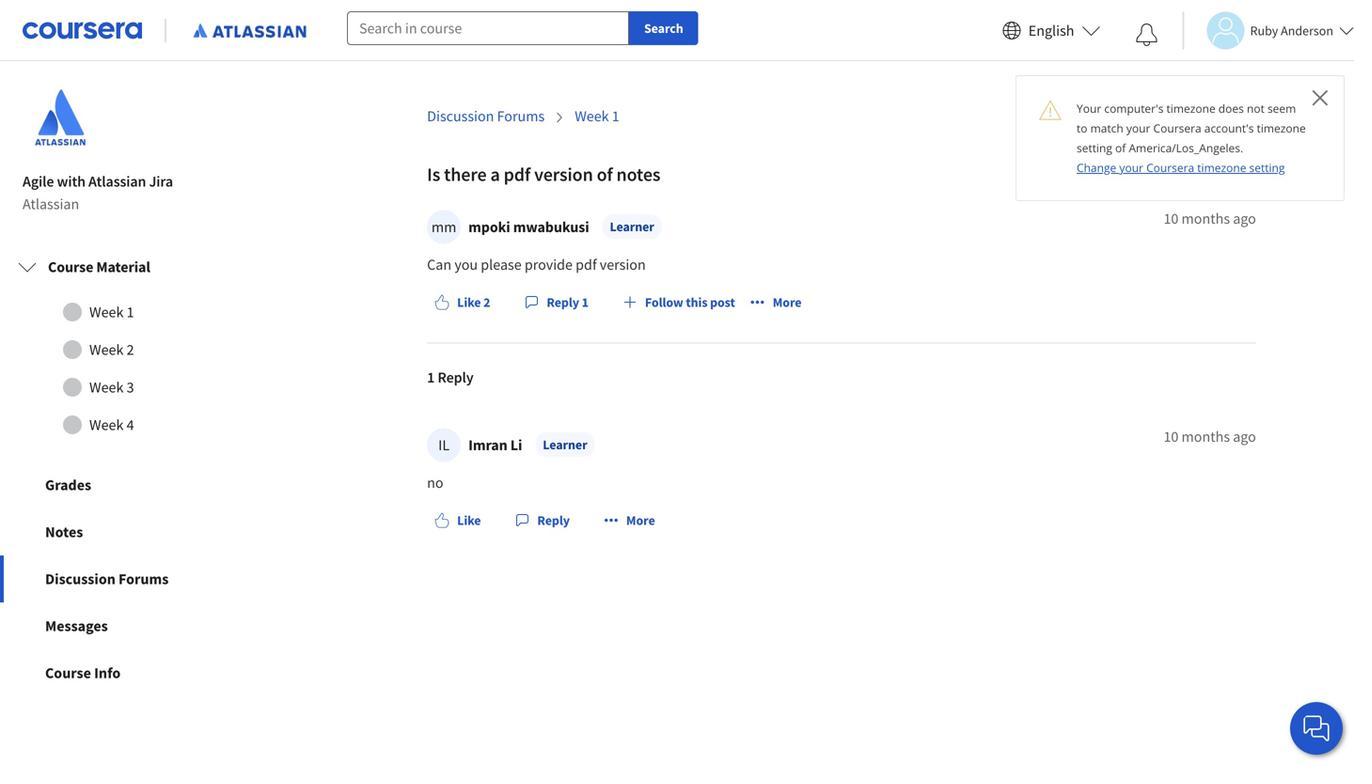 Task type: locate. For each thing, give the bounding box(es) containing it.
0 vertical spatial 10 months ago
[[1164, 209, 1256, 228]]

week 1 link right chevron right image
[[575, 107, 620, 126]]

post
[[710, 294, 735, 311]]

week for week 1 link to the left
[[89, 303, 124, 322]]

discussion
[[427, 107, 494, 126], [45, 570, 116, 589]]

can
[[427, 255, 452, 274]]

1 10 from the top
[[1164, 209, 1179, 228]]

1 vertical spatial 10 months ago
[[1164, 428, 1256, 446]]

1 vertical spatial week 1
[[89, 303, 134, 322]]

more button right reply button
[[596, 504, 663, 538]]

10 for imran li
[[1164, 428, 1179, 446]]

2
[[484, 294, 490, 311], [127, 341, 134, 359]]

course info link
[[0, 650, 271, 697]]

imran li
[[469, 436, 522, 455]]

✕
[[1312, 82, 1329, 112]]

discussion forums link up messages
[[0, 556, 271, 603]]

account's
[[1205, 120, 1254, 136]]

2 down please
[[484, 294, 490, 311]]

2 10 from the top
[[1164, 428, 1179, 446]]

timezone down account's on the right of the page
[[1198, 160, 1247, 175]]

notes
[[45, 523, 83, 542]]

1 vertical spatial week 1 link
[[18, 294, 253, 331]]

pdf
[[504, 163, 531, 186], [576, 255, 597, 274]]

week up week 3
[[89, 341, 124, 359]]

discussion forums up messages link
[[45, 570, 169, 589]]

change
[[1077, 160, 1117, 175]]

setting up change
[[1077, 140, 1113, 156]]

discussion forums link
[[427, 107, 545, 126], [0, 556, 271, 603]]

10 for mpoki mwabukusi
[[1164, 209, 1179, 228]]

discussion forums
[[427, 107, 545, 126], [45, 570, 169, 589]]

1
[[612, 107, 620, 126], [582, 294, 589, 311], [127, 303, 134, 322], [427, 368, 435, 387]]

pdf right a
[[504, 163, 531, 186]]

week for "week 2" link
[[89, 341, 124, 359]]

like down you
[[457, 294, 481, 311]]

match
[[1091, 120, 1124, 136]]

10 months ago
[[1164, 209, 1256, 228], [1164, 428, 1256, 446]]

discussion up messages
[[45, 570, 116, 589]]

0 vertical spatial thumbs up image
[[435, 295, 450, 310]]

1 horizontal spatial 2
[[484, 294, 490, 311]]

1 10 months ago from the top
[[1164, 209, 1256, 228]]

ago for imran li
[[1233, 428, 1256, 446]]

week for week 3 link on the left
[[89, 378, 124, 397]]

more for more dropdown button within "replies" element
[[626, 512, 655, 529]]

anderson
[[1281, 22, 1334, 39]]

1 vertical spatial discussion forums link
[[0, 556, 271, 603]]

imran
[[469, 436, 508, 455]]

coursera
[[1154, 120, 1202, 136], [1147, 160, 1195, 175]]

0 vertical spatial 2
[[484, 294, 490, 311]]

like
[[457, 294, 481, 311], [457, 512, 481, 529]]

course material
[[48, 258, 150, 277]]

0 vertical spatial 10
[[1164, 209, 1179, 228]]

0 vertical spatial discussion
[[427, 107, 494, 126]]

grades
[[45, 476, 91, 495]]

timezone mismatch warning modal dialog
[[1016, 75, 1345, 201]]

more inside "replies" element
[[626, 512, 655, 529]]

week 4
[[89, 416, 134, 435]]

notes link
[[0, 509, 271, 556]]

learner for imran li
[[543, 436, 587, 453]]

your
[[1127, 120, 1151, 136], [1120, 160, 1144, 175]]

learner element inside "replies" element
[[535, 433, 595, 457]]

ago for mpoki mwabukusi
[[1233, 209, 1256, 228]]

0 horizontal spatial learner
[[543, 436, 587, 453]]

week
[[575, 107, 609, 126], [89, 303, 124, 322], [89, 341, 124, 359], [89, 378, 124, 397], [89, 416, 124, 435]]

version up mwabukusi
[[534, 163, 593, 186]]

1 vertical spatial like
[[457, 512, 481, 529]]

0 vertical spatial like
[[457, 294, 481, 311]]

0 vertical spatial learner
[[610, 218, 654, 235]]

1 vertical spatial thumbs up image
[[435, 513, 450, 528]]

1 horizontal spatial of
[[1116, 140, 1126, 156]]

1 thumbs up image from the top
[[435, 295, 450, 310]]

0 vertical spatial reply
[[547, 294, 579, 311]]

replies element
[[427, 344, 1256, 577]]

2 10 months ago from the top
[[1164, 428, 1256, 446]]

1 horizontal spatial discussion forums link
[[427, 107, 545, 126]]

of
[[1116, 140, 1126, 156], [597, 163, 613, 186]]

week 1 right chevron right image
[[575, 107, 620, 126]]

learner right li
[[543, 436, 587, 453]]

version up follow
[[600, 255, 646, 274]]

course left the material
[[48, 258, 93, 277]]

coursera up america/los_angeles.
[[1154, 120, 1202, 136]]

week left 3
[[89, 378, 124, 397]]

week 1 link
[[575, 107, 620, 126], [18, 294, 253, 331]]

0 horizontal spatial version
[[534, 163, 593, 186]]

1 vertical spatial learner
[[543, 436, 587, 453]]

thumbs up image down no
[[435, 513, 450, 528]]

0 vertical spatial forums
[[497, 107, 545, 126]]

your
[[1077, 101, 1102, 116]]

reply
[[547, 294, 579, 311], [438, 368, 474, 387], [537, 512, 570, 529]]

pdf right provide
[[576, 255, 597, 274]]

thumbs up image
[[435, 295, 450, 310], [435, 513, 450, 528]]

timezone
[[1167, 101, 1216, 116], [1257, 120, 1306, 136], [1198, 160, 1247, 175]]

discussion forums link up a
[[427, 107, 545, 126]]

thumbs up image inside "like" button
[[435, 513, 450, 528]]

ago inside "replies" element
[[1233, 428, 1256, 446]]

0 vertical spatial months
[[1182, 209, 1230, 228]]

0 horizontal spatial 2
[[127, 341, 134, 359]]

learner element down the notes
[[602, 215, 662, 239]]

you
[[455, 255, 478, 274]]

week for week 4 link
[[89, 416, 124, 435]]

2 months from the top
[[1182, 428, 1230, 446]]

0 horizontal spatial atlassian
[[23, 195, 79, 214]]

1 ago from the top
[[1233, 209, 1256, 228]]

your computer's timezone does not seem to match your coursera account's timezone setting of america/los_angeles. change your coursera timezone setting
[[1077, 101, 1306, 175]]

0 vertical spatial week 1
[[575, 107, 620, 126]]

forums left chevron right image
[[497, 107, 545, 126]]

more button
[[743, 286, 809, 319], [596, 504, 663, 538]]

chat with us image
[[1302, 714, 1332, 744]]

reply inside button
[[547, 294, 579, 311]]

thumbs up image for can you please provide pdf version
[[435, 295, 450, 310]]

course
[[48, 258, 93, 277], [45, 664, 91, 683]]

reply for reply 1
[[547, 294, 579, 311]]

0 horizontal spatial setting
[[1077, 140, 1113, 156]]

li
[[511, 436, 522, 455]]

1 vertical spatial coursera
[[1147, 160, 1195, 175]]

learner inside "replies" element
[[543, 436, 587, 453]]

coursera down america/los_angeles.
[[1147, 160, 1195, 175]]

1 vertical spatial setting
[[1250, 160, 1285, 175]]

0 vertical spatial discussion forums
[[427, 107, 545, 126]]

week 1 up week 2
[[89, 303, 134, 322]]

discussion forums up a
[[427, 107, 545, 126]]

reply inside button
[[537, 512, 570, 529]]

jira
[[149, 172, 173, 191]]

course inside course material dropdown button
[[48, 258, 93, 277]]

months
[[1182, 209, 1230, 228], [1182, 428, 1230, 446]]

10 inside "replies" element
[[1164, 428, 1179, 446]]

0 horizontal spatial of
[[597, 163, 613, 186]]

1 horizontal spatial atlassian
[[88, 172, 146, 191]]

2 ago from the top
[[1233, 428, 1256, 446]]

week 1 link up week 2
[[18, 294, 253, 331]]

0 horizontal spatial forums
[[119, 570, 169, 589]]

please
[[481, 255, 522, 274]]

1 vertical spatial ago
[[1233, 428, 1256, 446]]

1 horizontal spatial learner element
[[602, 215, 662, 239]]

learner down the notes
[[610, 218, 654, 235]]

0 vertical spatial version
[[534, 163, 593, 186]]

1 horizontal spatial forums
[[497, 107, 545, 126]]

messages link
[[0, 603, 271, 650]]

2 thumbs up image from the top
[[435, 513, 450, 528]]

mm
[[432, 218, 457, 237]]

0 vertical spatial learner element
[[602, 215, 662, 239]]

learner element for mpoki mwabukusi
[[602, 215, 662, 239]]

1 vertical spatial 10
[[1164, 428, 1179, 446]]

1 vertical spatial discussion forums
[[45, 570, 169, 589]]

0 vertical spatial ago
[[1233, 209, 1256, 228]]

1 vertical spatial more
[[626, 512, 655, 529]]

english
[[1029, 21, 1075, 40]]

2 like from the top
[[457, 512, 481, 529]]

setting
[[1077, 140, 1113, 156], [1250, 160, 1285, 175]]

1 like from the top
[[457, 294, 481, 311]]

months inside "replies" element
[[1182, 428, 1230, 446]]

0 vertical spatial course
[[48, 258, 93, 277]]

il
[[438, 436, 450, 455]]

search
[[644, 20, 683, 37]]

week 3
[[89, 378, 134, 397]]

2 inside button
[[484, 294, 490, 311]]

1 vertical spatial learner element
[[535, 433, 595, 457]]

0 horizontal spatial discussion forums
[[45, 570, 169, 589]]

more button right post
[[743, 286, 809, 319]]

setting down account's on the right of the page
[[1250, 160, 1285, 175]]

learner element
[[602, 215, 662, 239], [535, 433, 595, 457]]

4
[[127, 416, 134, 435]]

atlassian down agile at the left of page
[[23, 195, 79, 214]]

can you please provide pdf version
[[427, 255, 646, 274]]

0 horizontal spatial more
[[626, 512, 655, 529]]

of left the notes
[[597, 163, 613, 186]]

your down computer's
[[1127, 120, 1151, 136]]

of inside forum thread element
[[597, 163, 613, 186]]

0 vertical spatial setting
[[1077, 140, 1113, 156]]

1 vertical spatial pdf
[[576, 255, 597, 274]]

forums
[[497, 107, 545, 126], [119, 570, 169, 589]]

0 horizontal spatial week 1 link
[[18, 294, 253, 331]]

0 horizontal spatial pdf
[[504, 163, 531, 186]]

0 horizontal spatial more button
[[596, 504, 663, 538]]

1 down like 2 button at the top left of the page
[[427, 368, 435, 387]]

week up week 2
[[89, 303, 124, 322]]

like left reply button
[[457, 512, 481, 529]]

0 vertical spatial week 1 link
[[575, 107, 620, 126]]

does
[[1219, 101, 1244, 116]]

week left the 4
[[89, 416, 124, 435]]

atlassian
[[88, 172, 146, 191], [23, 195, 79, 214]]

learner element right li
[[535, 433, 595, 457]]

1 months from the top
[[1182, 209, 1230, 228]]

thumbs up image left like 2
[[435, 295, 450, 310]]

search button
[[629, 11, 698, 45]]

2 for like 2
[[484, 294, 490, 311]]

1 vertical spatial months
[[1182, 428, 1230, 446]]

0 vertical spatial of
[[1116, 140, 1126, 156]]

version
[[534, 163, 593, 186], [600, 255, 646, 274]]

1 horizontal spatial learner
[[610, 218, 654, 235]]

reply 1
[[547, 294, 589, 311]]

more button inside "replies" element
[[596, 504, 663, 538]]

course left the info
[[45, 664, 91, 683]]

0 vertical spatial more button
[[743, 286, 809, 319]]

like inside "replies" element
[[457, 512, 481, 529]]

1 vertical spatial of
[[597, 163, 613, 186]]

learner
[[610, 218, 654, 235], [543, 436, 587, 453]]

10 months ago inside "replies" element
[[1164, 428, 1256, 446]]

1 horizontal spatial discussion forums
[[427, 107, 545, 126]]

10 months ago for mwabukusi
[[1164, 209, 1256, 228]]

10
[[1164, 209, 1179, 228], [1164, 428, 1179, 446]]

1 vertical spatial more button
[[596, 504, 663, 538]]

1 horizontal spatial version
[[600, 255, 646, 274]]

1 horizontal spatial setting
[[1250, 160, 1285, 175]]

0 horizontal spatial discussion
[[45, 570, 116, 589]]

timezone up america/los_angeles.
[[1167, 101, 1216, 116]]

2 up 3
[[127, 341, 134, 359]]

agile
[[23, 172, 54, 191]]

1 vertical spatial atlassian
[[23, 195, 79, 214]]

2 vertical spatial reply
[[537, 512, 570, 529]]

1 vertical spatial discussion
[[45, 570, 116, 589]]

timezone down seem
[[1257, 120, 1306, 136]]

1 vertical spatial forums
[[119, 570, 169, 589]]

help center image
[[1306, 718, 1328, 740]]

thumbs up image for no
[[435, 513, 450, 528]]

1 vertical spatial 2
[[127, 341, 134, 359]]

more
[[773, 294, 802, 311], [626, 512, 655, 529]]

there
[[444, 163, 487, 186]]

course for course material
[[48, 258, 93, 277]]

0 vertical spatial more
[[773, 294, 802, 311]]

week 1
[[575, 107, 620, 126], [89, 303, 134, 322]]

of inside your computer's timezone does not seem to match your coursera account's timezone setting of america/los_angeles. change your coursera timezone setting
[[1116, 140, 1126, 156]]

your right change
[[1120, 160, 1144, 175]]

0 vertical spatial timezone
[[1167, 101, 1216, 116]]

of down match
[[1116, 140, 1126, 156]]

forums up messages link
[[119, 570, 169, 589]]

atlassian left "jira"
[[88, 172, 146, 191]]

not
[[1247, 101, 1265, 116]]

1 vertical spatial course
[[45, 664, 91, 683]]

1 vertical spatial timezone
[[1257, 120, 1306, 136]]

provide
[[525, 255, 573, 274]]

thumbs up image inside like 2 button
[[435, 295, 450, 310]]

chevron right image
[[552, 110, 567, 125]]

no
[[427, 474, 444, 492]]

1 horizontal spatial more
[[773, 294, 802, 311]]

discussion up there
[[427, 107, 494, 126]]

reply 1 button
[[517, 286, 596, 319]]

1 down "can you please provide pdf version"
[[582, 294, 589, 311]]

week 2
[[89, 341, 134, 359]]

to
[[1077, 120, 1088, 136]]

0 vertical spatial atlassian
[[88, 172, 146, 191]]

1 horizontal spatial discussion
[[427, 107, 494, 126]]

0 horizontal spatial learner element
[[535, 433, 595, 457]]



Task type: describe. For each thing, give the bounding box(es) containing it.
grades link
[[0, 462, 271, 509]]

months for imran li
[[1182, 428, 1230, 446]]

follow this post
[[645, 294, 735, 311]]

notes
[[617, 163, 661, 186]]

course for course info
[[45, 664, 91, 683]]

english button
[[995, 0, 1108, 61]]

1 horizontal spatial more button
[[743, 286, 809, 319]]

✕ button
[[1312, 82, 1329, 112]]

messages
[[45, 617, 108, 636]]

1 vertical spatial version
[[600, 255, 646, 274]]

atlassian image
[[23, 80, 98, 155]]

mpoki
[[469, 218, 510, 237]]

follow
[[645, 294, 684, 311]]

like for like 2
[[457, 294, 481, 311]]

2 vertical spatial timezone
[[1198, 160, 1247, 175]]

this
[[686, 294, 708, 311]]

months for mpoki mwabukusi
[[1182, 209, 1230, 228]]

show notifications image
[[1136, 24, 1158, 46]]

1 inside button
[[582, 294, 589, 311]]

like 2
[[457, 294, 490, 311]]

course info
[[45, 664, 121, 683]]

0 vertical spatial coursera
[[1154, 120, 1202, 136]]

info
[[94, 664, 121, 683]]

Search in course text field
[[347, 11, 629, 45]]

1 vertical spatial your
[[1120, 160, 1144, 175]]

is
[[427, 163, 440, 186]]

change your coursera timezone setting link
[[1077, 160, 1285, 175]]

week 4 link
[[18, 406, 253, 444]]

agile with atlassian jira atlassian
[[23, 172, 173, 214]]

ruby anderson
[[1250, 22, 1334, 39]]

forum thread element
[[427, 139, 1256, 577]]

learner for mpoki mwabukusi
[[610, 218, 654, 235]]

0 vertical spatial pdf
[[504, 163, 531, 186]]

ruby
[[1250, 22, 1279, 39]]

ruby anderson button
[[1183, 12, 1354, 49]]

seem
[[1268, 101, 1296, 116]]

course material button
[[3, 241, 268, 294]]

week right chevron right image
[[575, 107, 609, 126]]

warning image
[[1039, 99, 1062, 121]]

0 vertical spatial discussion forums link
[[427, 107, 545, 126]]

0 vertical spatial your
[[1127, 120, 1151, 136]]

10 months ago for li
[[1164, 428, 1256, 446]]

1 up "week 2" link
[[127, 303, 134, 322]]

coursera image
[[23, 15, 142, 45]]

1 horizontal spatial week 1
[[575, 107, 620, 126]]

like button
[[427, 504, 489, 538]]

reply for reply
[[537, 512, 570, 529]]

1 vertical spatial reply
[[438, 368, 474, 387]]

with
[[57, 172, 86, 191]]

like for like
[[457, 512, 481, 529]]

1 right chevron right image
[[612, 107, 620, 126]]

more for the rightmost more dropdown button
[[773, 294, 802, 311]]

0 horizontal spatial discussion forums link
[[0, 556, 271, 603]]

a
[[490, 163, 500, 186]]

america/los_angeles.
[[1129, 140, 1244, 156]]

like 2 button
[[427, 286, 498, 319]]

1 reply
[[427, 368, 474, 387]]

3
[[127, 378, 134, 397]]

1 horizontal spatial pdf
[[576, 255, 597, 274]]

is there a pdf version of notes
[[427, 163, 661, 186]]

learner element for imran li
[[535, 433, 595, 457]]

mpoki mwabukusi
[[469, 218, 589, 237]]

1 horizontal spatial week 1 link
[[575, 107, 620, 126]]

material
[[96, 258, 150, 277]]

2 for week 2
[[127, 341, 134, 359]]

mwabukusi
[[513, 218, 589, 237]]

week 2 link
[[18, 331, 253, 369]]

week 3 link
[[18, 369, 253, 406]]

computer's
[[1105, 101, 1164, 116]]

0 horizontal spatial week 1
[[89, 303, 134, 322]]

1 inside "replies" element
[[427, 368, 435, 387]]

follow this post button
[[615, 286, 743, 319]]

reply button
[[507, 504, 577, 538]]



Task type: vqa. For each thing, say whether or not it's contained in the screenshot.
the leftmost customers
no



